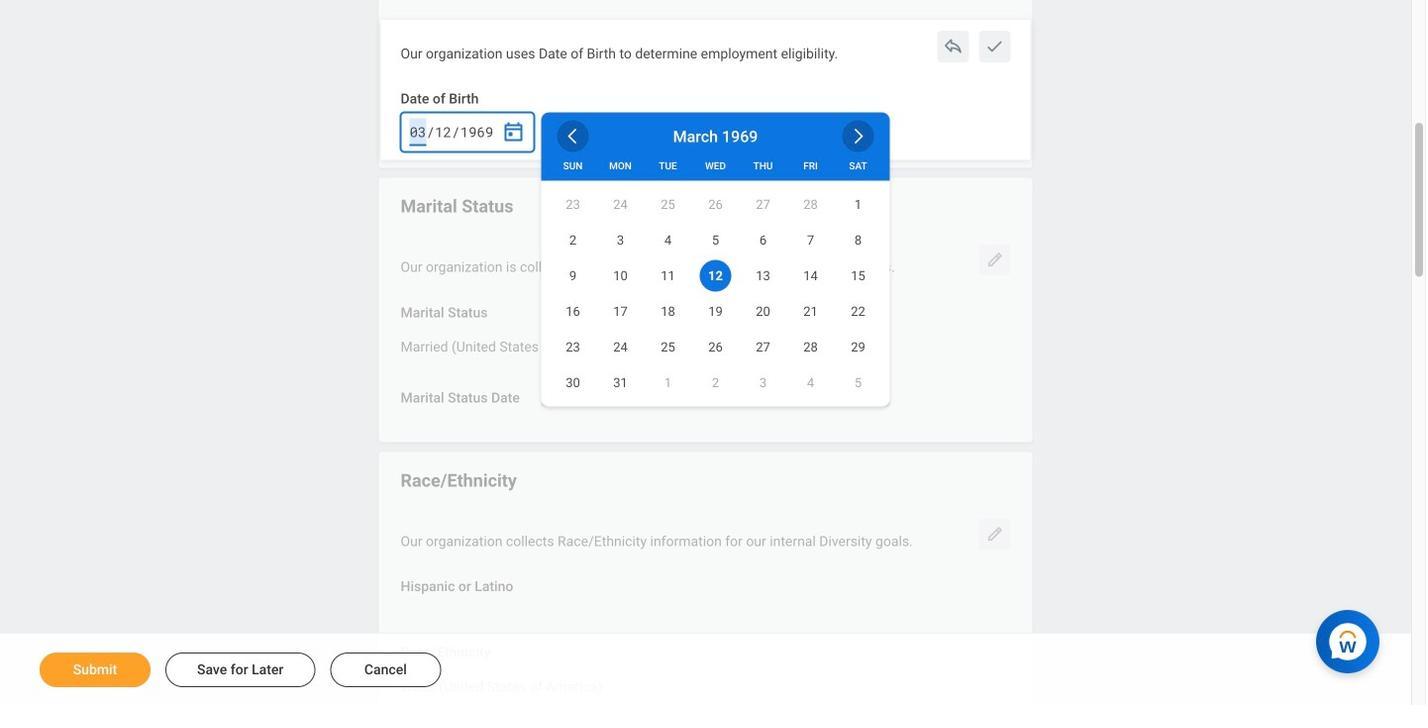Task type: vqa. For each thing, say whether or not it's contained in the screenshot.
'Contact' link
no



Task type: locate. For each thing, give the bounding box(es) containing it.
None text field
[[401, 327, 615, 361]]

chevron right image
[[848, 126, 868, 146]]

check image
[[985, 37, 1005, 56]]

calendar image
[[502, 120, 526, 144]]

0 vertical spatial edit image
[[985, 250, 1005, 270]]

chevron left image
[[563, 126, 583, 146]]

group
[[401, 112, 534, 152]]

application
[[541, 112, 890, 407]]

edit image
[[985, 250, 1005, 270], [985, 524, 1005, 544]]

undo l image
[[944, 37, 963, 56]]

None text field
[[401, 667, 602, 702]]

1 vertical spatial edit image
[[985, 524, 1005, 544]]



Task type: describe. For each thing, give the bounding box(es) containing it.
1 edit image from the top
[[985, 250, 1005, 270]]

action bar region
[[0, 633, 1412, 705]]

2 edit image from the top
[[985, 524, 1005, 544]]



